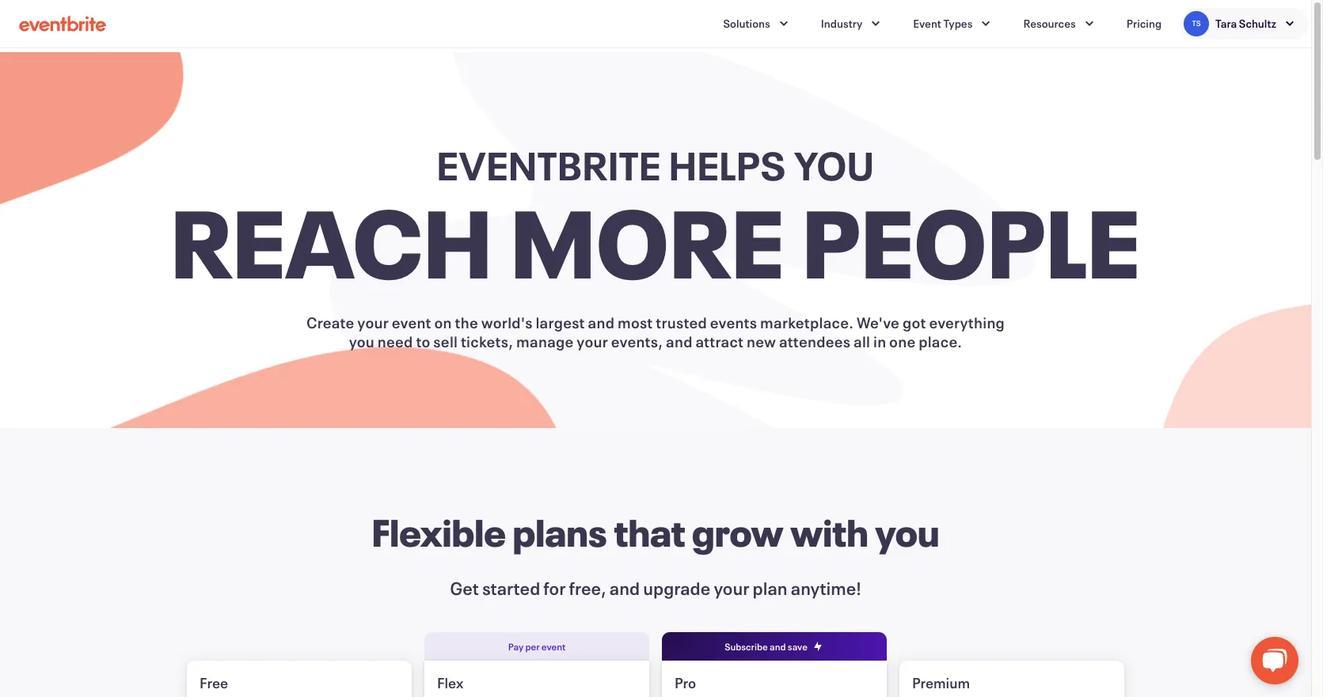 Task type: locate. For each thing, give the bounding box(es) containing it.
1 horizontal spatial you
[[875, 508, 939, 557]]

eventbrite
[[437, 139, 661, 191]]

0 horizontal spatial your
[[357, 313, 389, 333]]

pricing
[[1127, 16, 1162, 31]]

event for your
[[392, 313, 431, 333]]

1 horizontal spatial event
[[541, 641, 566, 653]]

0 vertical spatial you
[[349, 332, 375, 352]]

place.
[[919, 332, 962, 352]]

on
[[434, 313, 452, 333]]

get started for free, and upgrade your plan anytime!
[[450, 577, 861, 600]]

solutions
[[723, 16, 770, 31]]

your
[[357, 313, 389, 333], [577, 332, 608, 352], [714, 577, 749, 600]]

event
[[392, 313, 431, 333], [541, 641, 566, 653]]

you left need
[[349, 332, 375, 352]]

1 vertical spatial event
[[541, 641, 566, 653]]

you
[[349, 332, 375, 352], [875, 508, 939, 557]]

attract
[[696, 332, 744, 352]]

pricing link
[[1114, 8, 1174, 40]]

event left on
[[392, 313, 431, 333]]

manage
[[516, 332, 574, 352]]

one
[[889, 332, 916, 352]]

for
[[543, 577, 566, 600]]

your left events,
[[577, 332, 608, 352]]

and
[[588, 313, 615, 333], [666, 332, 693, 352], [610, 577, 640, 600], [770, 641, 786, 653]]

event inside create your event on the world's largest and most trusted events marketplace.  we've got everything you need to sell tickets, manage your events, and attract new attendees all in one place.
[[392, 313, 431, 333]]

1 vertical spatial you
[[875, 508, 939, 557]]

with
[[790, 508, 868, 557]]

subscribe
[[725, 641, 768, 653]]

0 horizontal spatial you
[[349, 332, 375, 352]]

events
[[710, 313, 757, 333]]

your left plan
[[714, 577, 749, 600]]

subscribe and save
[[725, 641, 808, 653]]

you
[[794, 139, 874, 191]]

create your event on the world's largest and most trusted events marketplace.  we've got everything you need to sell tickets, manage your events, and attract new attendees all in one place.
[[306, 313, 1005, 352]]

we've
[[857, 313, 900, 333]]

free
[[200, 674, 228, 693]]

event right per
[[541, 641, 566, 653]]

per
[[525, 641, 540, 653]]

event types link
[[901, 8, 1004, 40]]

resources link
[[1011, 8, 1108, 40]]

events,
[[611, 332, 663, 352]]

and left save
[[770, 641, 786, 653]]

industry
[[821, 16, 863, 31]]

2 horizontal spatial your
[[714, 577, 749, 600]]

free,
[[569, 577, 606, 600]]

all
[[854, 332, 870, 352]]

industry link
[[808, 8, 894, 40]]

event for per
[[541, 641, 566, 653]]

you inside create your event on the world's largest and most trusted events marketplace.  we've got everything you need to sell tickets, manage your events, and attract new attendees all in one place.
[[349, 332, 375, 352]]

flex
[[437, 674, 464, 693]]

0 vertical spatial event
[[392, 313, 431, 333]]

in
[[873, 332, 886, 352]]

tickets,
[[461, 332, 513, 352]]

tara
[[1216, 16, 1237, 31]]

your right 'create'
[[357, 313, 389, 333]]

solutions link
[[711, 8, 802, 40]]

that
[[614, 508, 685, 557]]

you right with
[[875, 508, 939, 557]]

event
[[913, 16, 941, 31]]

0 horizontal spatial event
[[392, 313, 431, 333]]

new
[[747, 332, 776, 352]]

people
[[802, 179, 1141, 305]]



Task type: describe. For each thing, give the bounding box(es) containing it.
trusted
[[656, 313, 707, 333]]

chat widget region
[[1232, 622, 1311, 698]]

marketplace.
[[760, 313, 854, 333]]

largest
[[536, 313, 585, 333]]

1 horizontal spatial your
[[577, 332, 608, 352]]

sell
[[433, 332, 458, 352]]

attendees
[[779, 332, 851, 352]]

everything
[[929, 313, 1005, 333]]

started
[[482, 577, 540, 600]]

need
[[378, 332, 413, 352]]

most
[[618, 313, 653, 333]]

create
[[306, 313, 354, 333]]

tara schultz menu bar
[[1181, 8, 1308, 40]]

tara schultz
[[1216, 16, 1276, 31]]

got
[[903, 313, 926, 333]]

reach more people
[[171, 179, 1141, 305]]

upgrade
[[643, 577, 711, 600]]

get
[[450, 577, 479, 600]]

anytime!
[[791, 577, 861, 600]]

pro
[[675, 674, 696, 693]]

the
[[455, 313, 478, 333]]

and left most
[[588, 313, 615, 333]]

grow
[[692, 508, 784, 557]]

premium
[[912, 674, 970, 693]]

plans
[[513, 508, 607, 557]]

helps
[[669, 139, 786, 191]]

save
[[788, 641, 808, 653]]

event types
[[913, 16, 973, 31]]

and left attract
[[666, 332, 693, 352]]

reach
[[171, 179, 493, 305]]

pay
[[508, 641, 524, 653]]

types
[[943, 16, 973, 31]]

flexible
[[372, 508, 506, 557]]

plan
[[753, 577, 788, 600]]

eventbrite image
[[19, 16, 106, 32]]

and right free,
[[610, 577, 640, 600]]

to
[[416, 332, 430, 352]]

resources
[[1023, 16, 1076, 31]]

world's
[[481, 313, 533, 333]]

bolt fill_svg image
[[812, 641, 824, 653]]

flexible plans that grow with you
[[372, 508, 939, 557]]

pay per event
[[508, 641, 566, 653]]

more
[[511, 179, 784, 305]]

eventbrite helps you
[[437, 139, 874, 191]]

schultz
[[1239, 16, 1276, 31]]



Task type: vqa. For each thing, say whether or not it's contained in the screenshot.
the brunch to the middle
no



